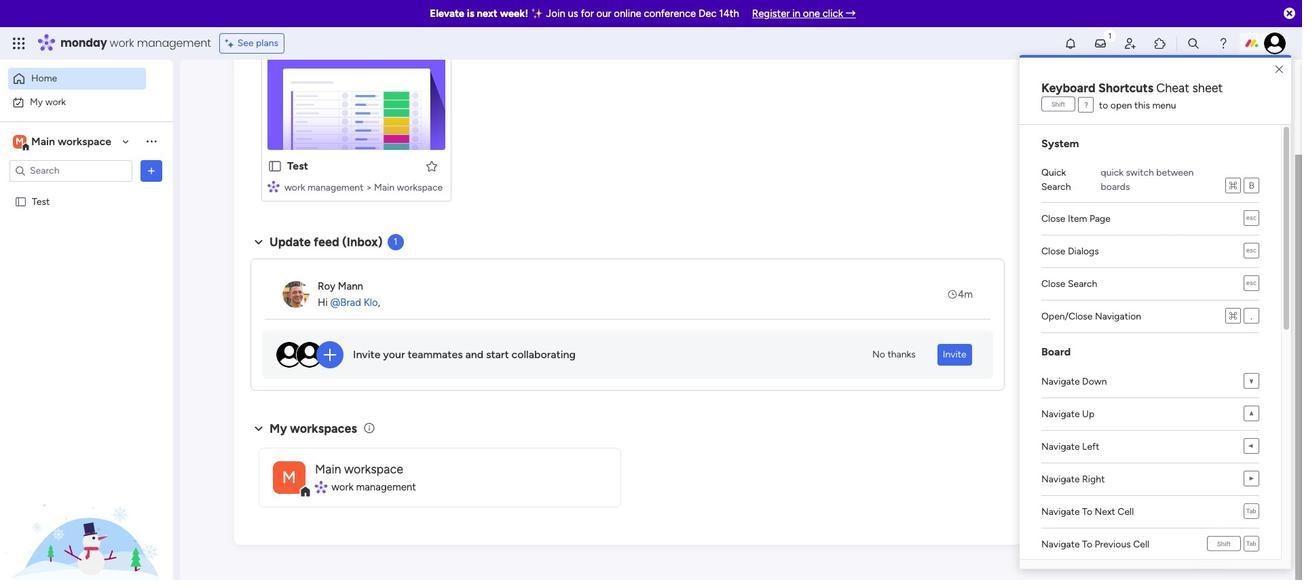 Task type: describe. For each thing, give the bounding box(es) containing it.
invite members image
[[1124, 37, 1137, 50]]

workspaces
[[290, 421, 357, 436]]

next
[[477, 7, 498, 20]]

cheat
[[1156, 81, 1189, 96]]

0 vertical spatial learn
[[1037, 400, 1065, 413]]

navigate for navigate to next cell
[[1041, 506, 1080, 518]]

my work button
[[8, 91, 146, 113]]

help center element
[[1037, 491, 1241, 545]]

my for my work
[[30, 96, 43, 108]]

enable desktop notifications
[[1071, 72, 1204, 84]]

monday.com
[[1137, 455, 1192, 466]]

1
[[394, 236, 398, 248]]

circle o image for complete
[[1058, 108, 1066, 118]]

to for previous
[[1082, 539, 1092, 551]]

and for start
[[465, 348, 483, 361]]

getting started learn how monday.com works
[[1091, 440, 1220, 466]]

(inbox)
[[342, 235, 383, 250]]

plans
[[256, 37, 278, 49]]

circle o image
[[1058, 73, 1066, 83]]

navigate for navigate to previous cell
[[1041, 539, 1080, 551]]

upload your photo
[[1071, 55, 1157, 67]]

dapulse x slim image
[[1276, 63, 1283, 76]]

enable desktop notifications link
[[1058, 70, 1241, 86]]

item
[[1068, 213, 1087, 225]]

install our mobile app link
[[1071, 122, 1241, 138]]

navigate to previous cell
[[1041, 539, 1149, 551]]

main workspace inside "workspace selection" element
[[31, 135, 111, 148]]

down
[[1082, 376, 1107, 388]]

public board image
[[267, 159, 282, 174]]

is
[[467, 7, 474, 20]]

works
[[1195, 455, 1220, 466]]

v2 shortcuts left image
[[1244, 439, 1259, 455]]

roy mann image
[[282, 281, 310, 308]]

circle o image for upload
[[1058, 56, 1066, 66]]

mobile
[[1120, 124, 1151, 136]]

roy mann
[[318, 280, 363, 292]]

feed
[[314, 235, 339, 250]]

center
[[1114, 505, 1142, 516]]

dec
[[699, 7, 717, 20]]

collaborating
[[512, 348, 576, 361]]

→
[[846, 7, 856, 20]]

management for work management > main workspace
[[307, 182, 364, 193]]

circle o image for invite
[[1058, 90, 1066, 101]]

this
[[1135, 100, 1150, 111]]

help button
[[1187, 542, 1234, 564]]

getting
[[1091, 440, 1125, 451]]

your for boost
[[1077, 310, 1098, 323]]

invite team members (0/1) link
[[1058, 88, 1241, 103]]

click
[[823, 7, 843, 20]]

work management
[[331, 481, 416, 493]]

work up update at the top of the page
[[284, 182, 305, 193]]

v2 shortcuts dot image
[[1244, 309, 1259, 325]]

upload your photo link
[[1058, 53, 1241, 68]]

support
[[1152, 520, 1185, 532]]

navigate to next cell
[[1041, 506, 1134, 518]]

boards
[[1101, 181, 1130, 193]]

made
[[1077, 326, 1104, 339]]

1 vertical spatial main
[[374, 182, 395, 193]]

complete profile
[[1071, 106, 1148, 119]]

open/close
[[1041, 311, 1093, 322]]

to open this menu
[[1099, 100, 1176, 111]]

photo
[[1129, 55, 1157, 67]]

and for get
[[1117, 520, 1133, 532]]

&
[[1067, 400, 1074, 413]]

test list box
[[0, 187, 173, 396]]

up
[[1082, 409, 1095, 420]]

dialogs
[[1068, 246, 1099, 257]]

elevate is next week! ✨ join us for our online conference dec 14th
[[430, 7, 739, 20]]

(0/1)
[[1171, 89, 1193, 101]]

work right workspace image
[[331, 481, 354, 493]]

our
[[596, 7, 611, 20]]

1 vertical spatial workspace
[[397, 182, 443, 193]]

profile
[[1119, 106, 1148, 119]]

no thanks button
[[867, 344, 921, 366]]

menu
[[1152, 100, 1176, 111]]

my work
[[30, 96, 66, 108]]

no thanks
[[872, 349, 916, 360]]

page
[[1090, 213, 1111, 225]]

install
[[1071, 124, 1098, 136]]

members
[[1126, 89, 1169, 101]]

ready-
[[1046, 326, 1077, 339]]

close for close search
[[1041, 278, 1066, 290]]

keyboard
[[1041, 81, 1096, 96]]

v2 shortcuts esc image for close item page
[[1244, 211, 1259, 227]]

options image
[[145, 164, 158, 178]]

work right monday
[[110, 35, 134, 51]]

test for public board image
[[287, 160, 308, 172]]

my for my workspaces
[[270, 421, 287, 436]]

1 vertical spatial main workspace
[[315, 462, 403, 477]]

v2 shortcuts esc image for close dialogs
[[1244, 244, 1259, 259]]

help for help center learn and get support
[[1091, 505, 1111, 516]]

in inside boost your workflow in minutes with ready-made templates
[[1148, 310, 1157, 323]]

between
[[1156, 167, 1194, 179]]

test for public board icon
[[32, 196, 50, 207]]

quick switch between boards
[[1101, 167, 1194, 193]]

m for workspace icon
[[16, 135, 24, 147]]

home button
[[8, 68, 146, 90]]

right
[[1082, 474, 1105, 485]]

0 horizontal spatial get
[[1077, 400, 1093, 413]]

thanks
[[888, 349, 916, 360]]

join
[[546, 7, 565, 20]]

no
[[872, 349, 885, 360]]

complete
[[1071, 106, 1116, 119]]

see plans button
[[219, 33, 285, 54]]

online
[[614, 7, 641, 20]]



Task type: vqa. For each thing, say whether or not it's contained in the screenshot.
the bottom Editor'S Choice
no



Task type: locate. For each thing, give the bounding box(es) containing it.
close search
[[1041, 278, 1097, 290]]

navigation
[[1095, 311, 1141, 322]]

your
[[1077, 310, 1098, 323], [383, 348, 405, 361]]

1 vertical spatial m
[[282, 467, 296, 487]]

learn left &
[[1037, 400, 1065, 413]]

3 navigate from the top
[[1041, 441, 1080, 453]]

get right &
[[1077, 400, 1093, 413]]

v2 shortcuts down image
[[1244, 374, 1259, 390]]

main right the > on the top left of the page
[[374, 182, 395, 193]]

5 navigate from the top
[[1041, 506, 1080, 518]]

search for close
[[1068, 278, 1097, 290]]

3 circle o image from the top
[[1058, 108, 1066, 118]]

see
[[237, 37, 254, 49]]

2 horizontal spatial main
[[374, 182, 395, 193]]

v2 shortcuts esc image for close search
[[1244, 276, 1259, 292]]

start
[[486, 348, 509, 361]]

3 close from the top
[[1041, 278, 1066, 290]]

to left next on the right of the page
[[1082, 506, 1092, 518]]

1 close from the top
[[1041, 213, 1066, 225]]

learn
[[1037, 400, 1065, 413], [1091, 455, 1114, 466], [1091, 520, 1114, 532]]

0 horizontal spatial m
[[16, 135, 24, 147]]

4 navigate from the top
[[1041, 474, 1080, 485]]

close for close dialogs
[[1041, 246, 1066, 257]]

v2 shortcuts command image
[[1225, 179, 1241, 194], [1225, 309, 1241, 325]]

close dialogs
[[1041, 246, 1099, 257]]

close left item
[[1041, 213, 1066, 225]]

workflow
[[1101, 310, 1146, 323]]

teammates
[[408, 348, 463, 361]]

system
[[1041, 137, 1079, 150]]

mann
[[338, 280, 363, 292]]

work management > main workspace
[[284, 182, 443, 193]]

navigate for navigate down
[[1041, 376, 1080, 388]]

navigate down "navigate right"
[[1041, 506, 1080, 518]]

with
[[1201, 310, 1222, 323]]

2 vertical spatial management
[[356, 481, 416, 493]]

to left previous
[[1082, 539, 1092, 551]]

workspace options image
[[145, 135, 158, 148]]

2 close from the top
[[1041, 246, 1066, 257]]

v2 shortcuts tab image down v2 shortcuts right icon in the right bottom of the page
[[1244, 504, 1259, 520]]

search
[[1041, 181, 1071, 193], [1068, 278, 1097, 290]]

your up made in the right bottom of the page
[[1077, 310, 1098, 323]]

main
[[31, 135, 55, 148], [374, 182, 395, 193], [315, 462, 341, 477]]

workspace up work management
[[344, 462, 403, 477]]

main workspace up work management
[[315, 462, 403, 477]]

cell for navigate to next cell
[[1118, 506, 1134, 518]]

team
[[1099, 89, 1124, 101]]

option
[[0, 189, 173, 192]]

your inside boost your workflow in minutes with ready-made templates
[[1077, 310, 1098, 323]]

main right workspace icon
[[31, 135, 55, 148]]

close up boost
[[1041, 278, 1066, 290]]

1 circle o image from the top
[[1058, 56, 1066, 66]]

work
[[110, 35, 134, 51], [45, 96, 66, 108], [284, 182, 305, 193], [331, 481, 354, 493]]

1 horizontal spatial get
[[1135, 520, 1149, 532]]

0 horizontal spatial invite
[[353, 348, 380, 361]]

main inside "workspace selection" element
[[31, 135, 55, 148]]

my inside 'my work' 'button'
[[30, 96, 43, 108]]

learn for getting
[[1091, 455, 1114, 466]]

invite your teammates and start collaborating
[[353, 348, 576, 361]]

minutes
[[1159, 310, 1198, 323]]

cell for navigate to previous cell
[[1133, 539, 1149, 551]]

close my workspaces image
[[251, 421, 267, 437]]

one
[[803, 7, 820, 20]]

1 horizontal spatial invite
[[943, 349, 967, 360]]

navigate up &
[[1041, 376, 1080, 388]]

management for work management
[[356, 481, 416, 493]]

workspace selection element
[[13, 133, 113, 151]]

main workspace up the search in workspace field
[[31, 135, 111, 148]]

invite team members (0/1)
[[1071, 89, 1193, 101]]

circle o image inside upload your photo link
[[1058, 56, 1066, 66]]

0 vertical spatial close
[[1041, 213, 1066, 225]]

home
[[31, 73, 57, 84]]

invite for your
[[353, 348, 380, 361]]

search down dialogs
[[1068, 278, 1097, 290]]

my right close my workspaces icon
[[270, 421, 287, 436]]

1 vertical spatial learn
[[1091, 455, 1114, 466]]

invite
[[1071, 89, 1097, 101], [353, 348, 380, 361], [943, 349, 967, 360]]

navigate left up
[[1041, 409, 1080, 420]]

get inside help center learn and get support
[[1135, 520, 1149, 532]]

1 vertical spatial my
[[270, 421, 287, 436]]

1 horizontal spatial help
[[1198, 546, 1223, 560]]

in left minutes
[[1148, 310, 1157, 323]]

✨
[[531, 7, 544, 20]]

close item page
[[1041, 213, 1111, 225]]

0 vertical spatial and
[[465, 348, 483, 361]]

1 horizontal spatial main
[[315, 462, 341, 477]]

upload
[[1071, 55, 1104, 67]]

getting started element
[[1037, 426, 1241, 480]]

m down the my workspaces
[[282, 467, 296, 487]]

>
[[366, 182, 372, 193]]

main workspace
[[31, 135, 111, 148], [315, 462, 403, 477]]

apps image
[[1153, 37, 1167, 50]]

switch
[[1126, 167, 1154, 179]]

enable
[[1071, 72, 1102, 84]]

and inside help center learn and get support
[[1117, 520, 1133, 532]]

inspired
[[1096, 400, 1135, 413]]

m inside workspace image
[[282, 467, 296, 487]]

1 vertical spatial your
[[383, 348, 405, 361]]

0 vertical spatial m
[[16, 135, 24, 147]]

lottie animation image
[[0, 443, 173, 580]]

close update feed (inbox) image
[[251, 234, 267, 251]]

week!
[[500, 7, 528, 20]]

learn inside help center learn and get support
[[1091, 520, 1114, 532]]

navigate for navigate left
[[1041, 441, 1080, 453]]

v2 shortcuts up image
[[1244, 407, 1259, 422]]

1 horizontal spatial and
[[1117, 520, 1133, 532]]

1 v2 shortcuts esc image from the top
[[1244, 211, 1259, 227]]

circle o image inside invite team members (0/1) link
[[1058, 90, 1066, 101]]

app
[[1153, 124, 1172, 136]]

1 horizontal spatial my
[[270, 421, 287, 436]]

navigate down navigate to next cell at the right of page
[[1041, 539, 1080, 551]]

to for next
[[1082, 506, 1092, 518]]

1 vertical spatial test
[[32, 196, 50, 207]]

4m
[[958, 288, 973, 301]]

test right public board image
[[287, 160, 308, 172]]

your
[[1106, 55, 1127, 67]]

for
[[581, 7, 594, 20]]

1 vertical spatial v2 shortcuts esc image
[[1244, 244, 1259, 259]]

0 vertical spatial v2 shortcuts esc image
[[1244, 211, 1259, 227]]

0 vertical spatial get
[[1077, 400, 1093, 413]]

monday
[[60, 35, 107, 51]]

boost your workflow in minutes with ready-made templates
[[1046, 310, 1222, 339]]

2 circle o image from the top
[[1058, 90, 1066, 101]]

1 vertical spatial search
[[1068, 278, 1097, 290]]

1 horizontal spatial main workspace
[[315, 462, 403, 477]]

m up public board icon
[[16, 135, 24, 147]]

update feed (inbox)
[[270, 235, 383, 250]]

0 horizontal spatial test
[[32, 196, 50, 207]]

your left teammates
[[383, 348, 405, 361]]

search for quick
[[1041, 181, 1071, 193]]

0 vertical spatial in
[[792, 7, 800, 20]]

test right public board icon
[[32, 196, 50, 207]]

1 horizontal spatial your
[[1077, 310, 1098, 323]]

circle o image up circle o image
[[1058, 56, 1066, 66]]

2 vertical spatial close
[[1041, 278, 1066, 290]]

2 navigate from the top
[[1041, 409, 1080, 420]]

v2 shortcuts b image
[[1244, 179, 1259, 194]]

1 vertical spatial in
[[1148, 310, 1157, 323]]

v2 shortcuts command image left v2 shortcuts b icon
[[1225, 179, 1241, 194]]

0 vertical spatial your
[[1077, 310, 1098, 323]]

2 v2 shortcuts tab image from the top
[[1244, 537, 1259, 553]]

3 v2 shortcuts esc image from the top
[[1244, 276, 1259, 292]]

close for close item page
[[1041, 213, 1066, 225]]

my down home
[[30, 96, 43, 108]]

search down quick
[[1041, 181, 1071, 193]]

1 vertical spatial management
[[307, 182, 364, 193]]

get
[[1077, 400, 1093, 413], [1135, 520, 1149, 532]]

0 vertical spatial main
[[31, 135, 55, 148]]

help image
[[1217, 37, 1230, 50]]

to
[[1082, 506, 1092, 518], [1082, 539, 1092, 551]]

2 horizontal spatial invite
[[1071, 89, 1097, 101]]

0 horizontal spatial help
[[1091, 505, 1111, 516]]

v2 shortcuts tab image right help button at the bottom of page
[[1244, 537, 1259, 553]]

v2 shortcuts question mark image
[[1078, 98, 1094, 113]]

6 navigate from the top
[[1041, 539, 1080, 551]]

and
[[465, 348, 483, 361], [1117, 520, 1133, 532]]

templates
[[1107, 326, 1156, 339]]

previous
[[1095, 539, 1131, 551]]

1 v2 shortcuts command image from the top
[[1225, 179, 1241, 194]]

desktop
[[1104, 72, 1142, 84]]

1 horizontal spatial test
[[287, 160, 308, 172]]

inbox image
[[1094, 37, 1107, 50]]

shortcuts
[[1098, 81, 1154, 96]]

keyboard shortcuts cheat sheet
[[1041, 81, 1223, 96]]

left
[[1082, 441, 1099, 453]]

2 vertical spatial circle o image
[[1058, 108, 1066, 118]]

public board image
[[14, 195, 27, 208]]

2 vertical spatial main
[[315, 462, 341, 477]]

1 vertical spatial circle o image
[[1058, 90, 1066, 101]]

brad klo image
[[1264, 33, 1286, 54]]

roy
[[318, 280, 335, 292]]

2 v2 shortcuts command image from the top
[[1225, 309, 1241, 325]]

see plans
[[237, 37, 278, 49]]

circle o image
[[1058, 56, 1066, 66], [1058, 90, 1066, 101], [1058, 108, 1066, 118]]

m for workspace image
[[282, 467, 296, 487]]

0 horizontal spatial my
[[30, 96, 43, 108]]

learn & get inspired
[[1037, 400, 1135, 413]]

0 vertical spatial v2 shortcuts command image
[[1225, 179, 1241, 194]]

open
[[1111, 100, 1132, 111]]

our
[[1100, 124, 1118, 136]]

board
[[1041, 346, 1071, 358]]

m inside workspace icon
[[16, 135, 24, 147]]

invite for team
[[1071, 89, 1097, 101]]

2 to from the top
[[1082, 539, 1092, 551]]

circle o image inside the complete profile link
[[1058, 108, 1066, 118]]

1 horizontal spatial m
[[282, 467, 296, 487]]

v2 shortcuts tab image
[[1244, 504, 1259, 520], [1244, 537, 1259, 553]]

workspace image
[[13, 134, 26, 149]]

learn for help
[[1091, 520, 1114, 532]]

0 horizontal spatial your
[[383, 348, 405, 361]]

2 vertical spatial v2 shortcuts esc image
[[1244, 276, 1259, 292]]

learn down next on the right of the page
[[1091, 520, 1114, 532]]

navigate left left
[[1041, 441, 1080, 453]]

work inside 'button'
[[45, 96, 66, 108]]

help center learn and get support
[[1091, 505, 1185, 532]]

2 vertical spatial learn
[[1091, 520, 1114, 532]]

0 vertical spatial v2 shortcuts tab image
[[1244, 504, 1259, 520]]

1 v2 shortcuts tab image from the top
[[1244, 504, 1259, 520]]

and left start
[[465, 348, 483, 361]]

navigate for navigate right
[[1041, 474, 1080, 485]]

14th
[[719, 7, 739, 20]]

my workspaces
[[270, 421, 357, 436]]

0 vertical spatial search
[[1041, 181, 1071, 193]]

test inside list box
[[32, 196, 50, 207]]

1 vertical spatial to
[[1082, 539, 1092, 551]]

0 horizontal spatial and
[[465, 348, 483, 361]]

1 horizontal spatial in
[[1148, 310, 1157, 323]]

1 vertical spatial get
[[1135, 520, 1149, 532]]

Search in workspace field
[[29, 163, 113, 179]]

1 navigate from the top
[[1041, 376, 1080, 388]]

search everything image
[[1187, 37, 1200, 50]]

help for help
[[1198, 546, 1223, 560]]

and down center
[[1117, 520, 1133, 532]]

0 vertical spatial to
[[1082, 506, 1092, 518]]

v2 shortcuts right image
[[1244, 472, 1259, 487]]

2 vertical spatial workspace
[[344, 462, 403, 477]]

register
[[752, 7, 790, 20]]

invite button
[[937, 344, 972, 366]]

work down home
[[45, 96, 66, 108]]

workspace up the search in workspace field
[[58, 135, 111, 148]]

to
[[1099, 100, 1108, 111]]

learn inside getting started learn how monday.com works
[[1091, 455, 1114, 466]]

select product image
[[12, 37, 26, 50]]

us
[[568, 7, 578, 20]]

quick search
[[1041, 167, 1071, 193]]

lottie animation element
[[0, 443, 173, 580]]

help inside help center learn and get support
[[1091, 505, 1111, 516]]

complete profile link
[[1058, 105, 1241, 120]]

0 horizontal spatial main
[[31, 135, 55, 148]]

1 vertical spatial v2 shortcuts command image
[[1225, 309, 1241, 325]]

navigate left
[[1041, 441, 1099, 453]]

workspace image
[[273, 461, 306, 494]]

1 vertical spatial help
[[1198, 546, 1223, 560]]

register in one click → link
[[752, 7, 856, 20]]

help
[[1091, 505, 1111, 516], [1198, 546, 1223, 560]]

0 vertical spatial my
[[30, 96, 43, 108]]

help inside button
[[1198, 546, 1223, 560]]

notifications image
[[1064, 37, 1077, 50]]

0 vertical spatial help
[[1091, 505, 1111, 516]]

workspace down add to favorites image
[[397, 182, 443, 193]]

v2 shortcuts esc image
[[1244, 211, 1259, 227], [1244, 244, 1259, 259], [1244, 276, 1259, 292]]

in left the one
[[792, 7, 800, 20]]

0 vertical spatial circle o image
[[1058, 56, 1066, 66]]

1 to from the top
[[1082, 506, 1092, 518]]

1 vertical spatial close
[[1041, 246, 1066, 257]]

navigate up
[[1041, 409, 1095, 420]]

1 vertical spatial cell
[[1133, 539, 1149, 551]]

cell down help center learn and get support
[[1133, 539, 1149, 551]]

2 v2 shortcuts esc image from the top
[[1244, 244, 1259, 259]]

get down center
[[1135, 520, 1149, 532]]

learn down getting
[[1091, 455, 1114, 466]]

0 vertical spatial test
[[287, 160, 308, 172]]

navigate left right
[[1041, 474, 1080, 485]]

0 vertical spatial workspace
[[58, 135, 111, 148]]

circle o image down circle o image
[[1058, 90, 1066, 101]]

0 vertical spatial main workspace
[[31, 135, 111, 148]]

1 image
[[1104, 28, 1116, 43]]

cell right next on the right of the page
[[1118, 506, 1134, 518]]

close left dialogs
[[1041, 246, 1066, 257]]

register in one click →
[[752, 7, 856, 20]]

0 vertical spatial cell
[[1118, 506, 1134, 518]]

invite inside "button"
[[943, 349, 967, 360]]

v2 shortcuts command image left v2 shortcuts dot icon
[[1225, 309, 1241, 325]]

1 vertical spatial v2 shortcuts tab image
[[1244, 537, 1259, 553]]

add to favorites image
[[425, 159, 439, 173]]

m
[[16, 135, 24, 147], [282, 467, 296, 487]]

quick
[[1101, 167, 1124, 179]]

next
[[1095, 506, 1115, 518]]

conference
[[644, 7, 696, 20]]

templates image image
[[1050, 204, 1229, 298]]

1 vertical spatial and
[[1117, 520, 1133, 532]]

workspace inside "workspace selection" element
[[58, 135, 111, 148]]

0 horizontal spatial in
[[792, 7, 800, 20]]

your for invite
[[383, 348, 405, 361]]

0 horizontal spatial main workspace
[[31, 135, 111, 148]]

navigate for navigate up
[[1041, 409, 1080, 420]]

in
[[792, 7, 800, 20], [1148, 310, 1157, 323]]

0 vertical spatial management
[[137, 35, 211, 51]]

main right workspace image
[[315, 462, 341, 477]]

install our mobile app
[[1071, 124, 1172, 136]]

close
[[1041, 213, 1066, 225], [1041, 246, 1066, 257], [1041, 278, 1066, 290]]

circle o image left v2 shortcuts question mark icon
[[1058, 108, 1066, 118]]



